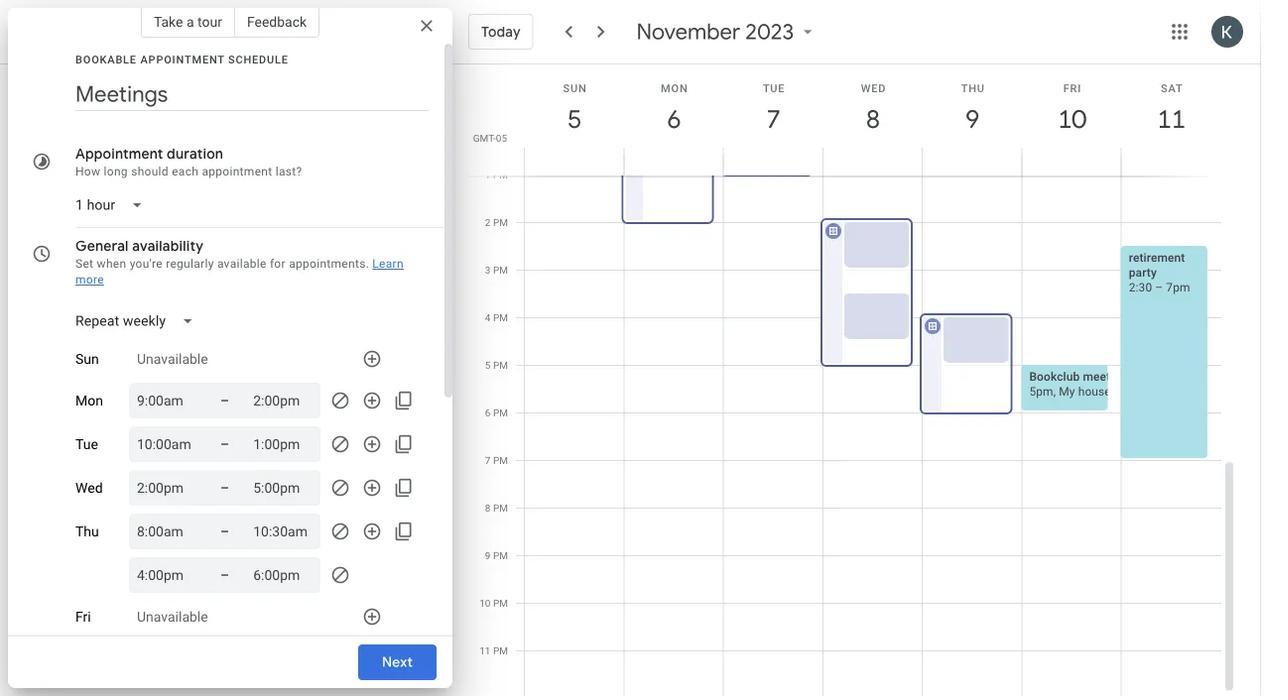 Task type: describe. For each thing, give the bounding box(es) containing it.
pm for 11 pm
[[493, 645, 508, 657]]

,
[[1054, 385, 1057, 399]]

saturday, november 11 element
[[1150, 96, 1195, 142]]

schedule
[[228, 53, 289, 66]]

pm for 2 pm
[[493, 216, 508, 228]]

thu for thu
[[75, 524, 99, 540]]

1 vertical spatial 5
[[485, 359, 491, 371]]

pm for 6 pm
[[493, 407, 508, 419]]

2 pm
[[485, 216, 508, 228]]

9 pm
[[485, 550, 508, 562]]

7pm
[[1167, 280, 1191, 294]]

Start time on Wednesdays text field
[[137, 477, 197, 500]]

long
[[104, 165, 128, 179]]

2:30
[[1130, 280, 1153, 294]]

3
[[485, 264, 491, 276]]

take
[[154, 13, 183, 30]]

6 inside mon 6
[[666, 103, 680, 136]]

grid containing 5
[[461, 0, 1238, 697]]

learn more
[[75, 257, 404, 287]]

wed 8
[[861, 82, 887, 136]]

6 column header
[[624, 65, 724, 176]]

availability
[[132, 237, 204, 255]]

monday, november 6 element
[[652, 96, 697, 142]]

1 vertical spatial 8
[[485, 502, 491, 514]]

End time on Mondays text field
[[253, 389, 313, 413]]

next
[[382, 654, 413, 672]]

should
[[131, 165, 169, 179]]

fri for fri
[[75, 609, 91, 626]]

today button
[[469, 8, 534, 56]]

7 pm
[[485, 455, 508, 467]]

available
[[217, 257, 267, 271]]

learn more link
[[75, 257, 404, 287]]

appointments.
[[289, 257, 369, 271]]

1 vertical spatial 7
[[485, 455, 491, 467]]

4 pm
[[485, 312, 508, 324]]

11 column header
[[1122, 65, 1222, 176]]

5pm
[[1030, 385, 1054, 399]]

1 vertical spatial 9
[[485, 550, 491, 562]]

feedback button
[[235, 6, 320, 38]]

appointment
[[75, 145, 163, 163]]

pm for 9 pm
[[493, 550, 508, 562]]

gmt-05
[[473, 132, 507, 144]]

11 pm
[[480, 645, 508, 657]]

Add title text field
[[75, 79, 429, 109]]

1 pm
[[485, 169, 508, 181]]

last?
[[276, 165, 302, 179]]

meeting
[[1084, 370, 1128, 384]]

9 inside the thu 9
[[965, 103, 979, 136]]

appointment
[[140, 53, 225, 66]]

End time on Thursdays text field
[[253, 564, 313, 588]]

mon 6
[[661, 82, 689, 136]]

for
[[270, 257, 286, 271]]

tue 7
[[763, 82, 786, 136]]

sunday, november 5 element
[[552, 96, 598, 142]]

general availability
[[75, 237, 204, 255]]

house
[[1079, 385, 1112, 399]]

when
[[97, 257, 126, 271]]

tue for tue 7
[[763, 82, 786, 94]]

Start time on Thursdays text field
[[137, 520, 197, 544]]

my
[[1060, 385, 1076, 399]]

set when you're regularly available for appointments.
[[75, 257, 369, 271]]

wednesday, november 8 element
[[851, 96, 897, 142]]

gmt-
[[473, 132, 496, 144]]

retirement party 2:30 – 7pm
[[1130, 251, 1191, 294]]

pm for 8 pm
[[493, 502, 508, 514]]

bookclub meeting 5pm , my house
[[1030, 370, 1128, 399]]

sun for sun 5
[[563, 82, 587, 94]]

4
[[485, 312, 491, 324]]

wed for wed
[[75, 480, 103, 497]]

thu 9
[[962, 82, 986, 136]]

more
[[75, 273, 104, 287]]

sun 5
[[563, 82, 587, 136]]

5 pm
[[485, 359, 508, 371]]

7 column header
[[723, 65, 824, 176]]

9 column header
[[922, 65, 1023, 176]]

november 2023
[[637, 18, 795, 46]]

november 2023 button
[[629, 18, 826, 46]]

tue for tue
[[75, 437, 98, 453]]



Task type: locate. For each thing, give the bounding box(es) containing it.
10 pm
[[480, 598, 508, 610]]

0 vertical spatial thu
[[962, 82, 986, 94]]

6 pm from the top
[[493, 407, 508, 419]]

1 vertical spatial 11
[[480, 645, 491, 657]]

1 horizontal spatial 9
[[965, 103, 979, 136]]

pm for 7 pm
[[493, 455, 508, 467]]

10 inside column header
[[1057, 103, 1086, 136]]

wed for wed 8
[[861, 82, 887, 94]]

11 pm from the top
[[493, 645, 508, 657]]

thursday, november 9 element
[[950, 96, 996, 142]]

wed
[[861, 82, 887, 94], [75, 480, 103, 497]]

5
[[567, 103, 581, 136], [485, 359, 491, 371]]

1 vertical spatial sun
[[75, 351, 99, 368]]

0 vertical spatial 11
[[1157, 103, 1185, 136]]

– for thu
[[220, 524, 230, 540]]

4 pm from the top
[[493, 312, 508, 324]]

sun
[[563, 82, 587, 94], [75, 351, 99, 368]]

10
[[1057, 103, 1086, 136], [480, 598, 491, 610]]

5 inside sun 5
[[567, 103, 581, 136]]

End time on Thursdays text field
[[253, 520, 313, 544]]

0 horizontal spatial 5
[[485, 359, 491, 371]]

1 horizontal spatial 10
[[1057, 103, 1086, 136]]

7 pm from the top
[[493, 455, 508, 467]]

1 vertical spatial fri
[[75, 609, 91, 626]]

10 column header
[[1022, 65, 1123, 176]]

Start time on Tuesdays text field
[[137, 433, 197, 457]]

0 vertical spatial 5
[[567, 103, 581, 136]]

sun down more
[[75, 351, 99, 368]]

pm for 10 pm
[[493, 598, 508, 610]]

– left end time on thursdays text box
[[220, 567, 230, 584]]

fri 10
[[1057, 82, 1086, 136]]

11 inside 'column header'
[[1157, 103, 1185, 136]]

0 vertical spatial sun
[[563, 82, 587, 94]]

sat 11
[[1157, 82, 1185, 136]]

1 horizontal spatial 11
[[1157, 103, 1185, 136]]

1 horizontal spatial tue
[[763, 82, 786, 94]]

0 horizontal spatial 11
[[480, 645, 491, 657]]

8 pm
[[485, 502, 508, 514]]

tue up tuesday, november 7 element
[[763, 82, 786, 94]]

each
[[172, 165, 199, 179]]

bookable
[[75, 53, 137, 66]]

2023
[[746, 18, 795, 46]]

– left end time on thursdays text field
[[220, 524, 230, 540]]

1 horizontal spatial 6
[[666, 103, 680, 136]]

None field
[[68, 188, 159, 223], [68, 304, 210, 340], [68, 188, 159, 223], [68, 304, 210, 340]]

0 vertical spatial mon
[[661, 82, 689, 94]]

0 horizontal spatial 9
[[485, 550, 491, 562]]

a
[[187, 13, 194, 30]]

– right start time on tuesdays text box
[[220, 436, 230, 453]]

fri for fri 10
[[1064, 82, 1082, 94]]

End time on Wednesdays text field
[[253, 477, 313, 500]]

1 vertical spatial 10
[[480, 598, 491, 610]]

0 horizontal spatial fri
[[75, 609, 91, 626]]

mon for mon 6
[[661, 82, 689, 94]]

unavailable for sun
[[137, 351, 208, 368]]

tue
[[763, 82, 786, 94], [75, 437, 98, 453]]

bookclub
[[1030, 370, 1081, 384]]

3 pm from the top
[[493, 264, 508, 276]]

appointment duration how long should each appointment last?
[[75, 145, 302, 179]]

thu up thursday, november 9 element at the top right of page
[[962, 82, 986, 94]]

regularly
[[166, 257, 214, 271]]

pm for 1 pm
[[493, 169, 508, 181]]

fri inside fri 10
[[1064, 82, 1082, 94]]

6
[[666, 103, 680, 136], [485, 407, 491, 419]]

7
[[766, 103, 780, 136], [485, 455, 491, 467]]

pm down "9 pm"
[[493, 598, 508, 610]]

1 horizontal spatial mon
[[661, 82, 689, 94]]

pm down "7 pm"
[[493, 502, 508, 514]]

8
[[865, 103, 879, 136], [485, 502, 491, 514]]

wed left "start time on wednesdays" text field
[[75, 480, 103, 497]]

duration
[[167, 145, 223, 163]]

sun for sun
[[75, 351, 99, 368]]

0 vertical spatial 8
[[865, 103, 879, 136]]

8 down "7 pm"
[[485, 502, 491, 514]]

05
[[496, 132, 507, 144]]

1 unavailable from the top
[[137, 351, 208, 368]]

– left the end time on wednesdays text field on the bottom of page
[[220, 480, 230, 496]]

retirement
[[1130, 251, 1186, 265]]

1 vertical spatial 6
[[485, 407, 491, 419]]

unavailable down start time on thursdays text field
[[137, 609, 208, 626]]

today
[[482, 23, 521, 41]]

– for tue
[[220, 436, 230, 453]]

pm down the 10 pm
[[493, 645, 508, 657]]

8 right tuesday, november 7 element
[[865, 103, 879, 136]]

appointment
[[202, 165, 272, 179]]

5 column header
[[524, 65, 625, 176]]

0 vertical spatial 10
[[1057, 103, 1086, 136]]

grid
[[461, 0, 1238, 697]]

pm for 5 pm
[[493, 359, 508, 371]]

thu for thu 9
[[962, 82, 986, 94]]

1 pm from the top
[[493, 169, 508, 181]]

2 unavailable from the top
[[137, 609, 208, 626]]

party
[[1130, 266, 1157, 279]]

take a tour
[[154, 13, 222, 30]]

1 horizontal spatial 7
[[766, 103, 780, 136]]

– inside retirement party 2:30 – 7pm
[[1156, 280, 1164, 294]]

1 vertical spatial mon
[[75, 393, 103, 409]]

5 right 05
[[567, 103, 581, 136]]

1 horizontal spatial fri
[[1064, 82, 1082, 94]]

pm up 6 pm
[[493, 359, 508, 371]]

6 up "7 pm"
[[485, 407, 491, 419]]

2
[[485, 216, 491, 228]]

0 horizontal spatial wed
[[75, 480, 103, 497]]

Start time on Thursdays text field
[[137, 564, 197, 588]]

thu inside 9 column header
[[962, 82, 986, 94]]

tour
[[198, 13, 222, 30]]

wed up "wednesday, november 8" element on the right of page
[[861, 82, 887, 94]]

mon left start time on mondays text field
[[75, 393, 103, 409]]

sat
[[1162, 82, 1184, 94]]

3 pm
[[485, 264, 508, 276]]

10 pm from the top
[[493, 598, 508, 610]]

– right 2:30
[[1156, 280, 1164, 294]]

0 vertical spatial 9
[[965, 103, 979, 136]]

pm up 8 pm
[[493, 455, 508, 467]]

–
[[1156, 280, 1164, 294], [220, 393, 230, 409], [220, 436, 230, 453], [220, 480, 230, 496], [220, 524, 230, 540], [220, 567, 230, 584]]

you're
[[130, 257, 163, 271]]

0 horizontal spatial 6
[[485, 407, 491, 419]]

unavailable for fri
[[137, 609, 208, 626]]

1 horizontal spatial sun
[[563, 82, 587, 94]]

general
[[75, 237, 129, 255]]

1 vertical spatial unavailable
[[137, 609, 208, 626]]

9 right "wednesday, november 8" element on the right of page
[[965, 103, 979, 136]]

0 vertical spatial unavailable
[[137, 351, 208, 368]]

0 horizontal spatial mon
[[75, 393, 103, 409]]

mon
[[661, 82, 689, 94], [75, 393, 103, 409]]

6 pm
[[485, 407, 508, 419]]

9 pm from the top
[[493, 550, 508, 562]]

mon for mon
[[75, 393, 103, 409]]

– for wed
[[220, 480, 230, 496]]

0 horizontal spatial 8
[[485, 502, 491, 514]]

pm for 4 pm
[[493, 312, 508, 324]]

1
[[485, 169, 491, 181]]

unavailable up start time on mondays text field
[[137, 351, 208, 368]]

0 horizontal spatial 7
[[485, 455, 491, 467]]

0 vertical spatial 6
[[666, 103, 680, 136]]

pm
[[493, 169, 508, 181], [493, 216, 508, 228], [493, 264, 508, 276], [493, 312, 508, 324], [493, 359, 508, 371], [493, 407, 508, 419], [493, 455, 508, 467], [493, 502, 508, 514], [493, 550, 508, 562], [493, 598, 508, 610], [493, 645, 508, 657]]

pm up "7 pm"
[[493, 407, 508, 419]]

1 horizontal spatial 5
[[567, 103, 581, 136]]

10 right thursday, november 9 element at the top right of page
[[1057, 103, 1086, 136]]

wed inside 8 column header
[[861, 82, 887, 94]]

8 pm from the top
[[493, 502, 508, 514]]

mon up monday, november 6 element
[[661, 82, 689, 94]]

0 vertical spatial tue
[[763, 82, 786, 94]]

pm right 2
[[493, 216, 508, 228]]

sun up sunday, november 5 element
[[563, 82, 587, 94]]

1 vertical spatial thu
[[75, 524, 99, 540]]

bookable appointment schedule
[[75, 53, 289, 66]]

tue left start time on tuesdays text box
[[75, 437, 98, 453]]

1 horizontal spatial 8
[[865, 103, 879, 136]]

11 down sat on the right of page
[[1157, 103, 1185, 136]]

fri
[[1064, 82, 1082, 94], [75, 609, 91, 626]]

learn
[[373, 257, 404, 271]]

7 down 2023 at the top of page
[[766, 103, 780, 136]]

2 pm from the top
[[493, 216, 508, 228]]

set
[[75, 257, 94, 271]]

feedback
[[247, 13, 307, 30]]

unavailable
[[137, 351, 208, 368], [137, 609, 208, 626]]

tuesday, november 7 element
[[751, 96, 797, 142]]

End time on Tuesdays text field
[[253, 433, 313, 457]]

thu left start time on thursdays text box
[[75, 524, 99, 540]]

6 down november at the right top of page
[[666, 103, 680, 136]]

sun inside 5 column header
[[563, 82, 587, 94]]

1 vertical spatial tue
[[75, 437, 98, 453]]

1 horizontal spatial wed
[[861, 82, 887, 94]]

1 vertical spatial wed
[[75, 480, 103, 497]]

0 horizontal spatial thu
[[75, 524, 99, 540]]

how
[[75, 165, 101, 179]]

11 down the 10 pm
[[480, 645, 491, 657]]

0 horizontal spatial 10
[[480, 598, 491, 610]]

8 column header
[[823, 65, 923, 176]]

pm right 3
[[493, 264, 508, 276]]

friday, november 10 element
[[1050, 96, 1096, 142]]

pm right 4
[[493, 312, 508, 324]]

8 inside "wed 8"
[[865, 103, 879, 136]]

0 horizontal spatial tue
[[75, 437, 98, 453]]

7 inside tue 7
[[766, 103, 780, 136]]

thu
[[962, 82, 986, 94], [75, 524, 99, 540]]

0 vertical spatial wed
[[861, 82, 887, 94]]

5 pm from the top
[[493, 359, 508, 371]]

next button
[[358, 639, 437, 687]]

pm down 8 pm
[[493, 550, 508, 562]]

– right start time on mondays text field
[[220, 393, 230, 409]]

5 down 4
[[485, 359, 491, 371]]

7 up 8 pm
[[485, 455, 491, 467]]

tue inside 7 column header
[[763, 82, 786, 94]]

1 horizontal spatial thu
[[962, 82, 986, 94]]

Start time on Mondays text field
[[137, 389, 197, 413]]

0 vertical spatial 7
[[766, 103, 780, 136]]

10 up the 11 pm in the bottom left of the page
[[480, 598, 491, 610]]

november
[[637, 18, 741, 46]]

pm right 1
[[493, 169, 508, 181]]

mon inside 6 column header
[[661, 82, 689, 94]]

0 vertical spatial fri
[[1064, 82, 1082, 94]]

0 horizontal spatial sun
[[75, 351, 99, 368]]

11
[[1157, 103, 1185, 136], [480, 645, 491, 657]]

9 up the 10 pm
[[485, 550, 491, 562]]

9
[[965, 103, 979, 136], [485, 550, 491, 562]]

take a tour button
[[141, 6, 235, 38]]

pm for 3 pm
[[493, 264, 508, 276]]

– for mon
[[220, 393, 230, 409]]



Task type: vqa. For each thing, say whether or not it's contained in the screenshot.


